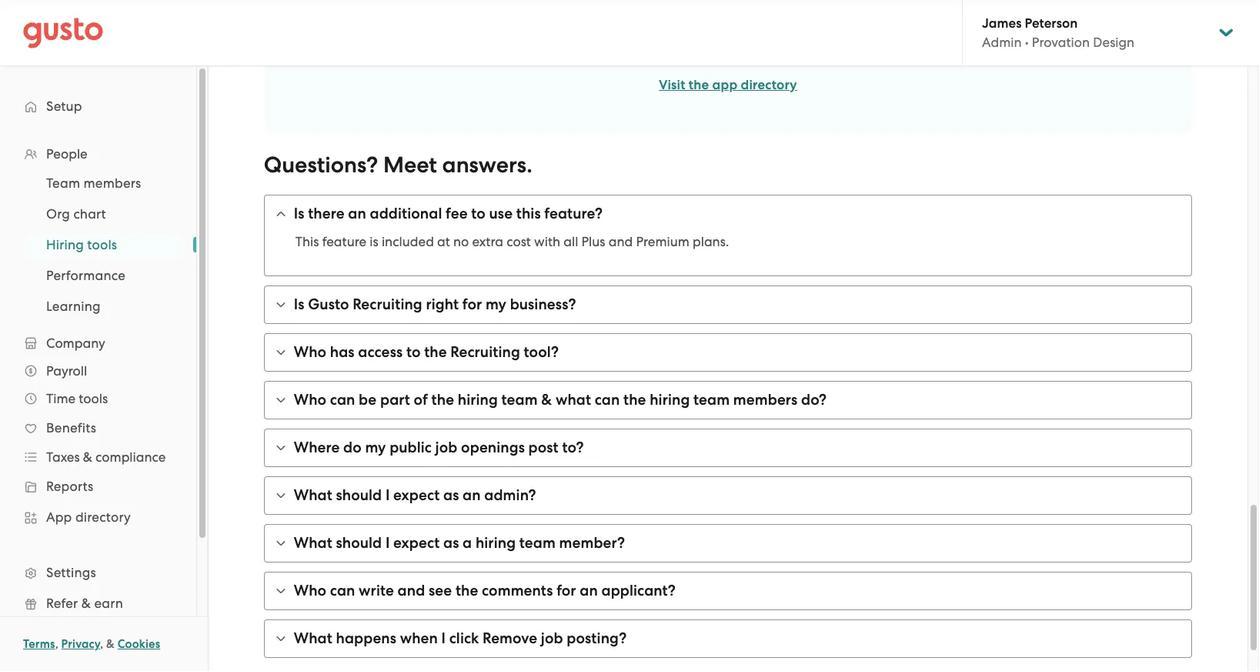 Task type: describe. For each thing, give the bounding box(es) containing it.
org chart
[[46, 206, 106, 222]]

can for who can write and see the comments for an applicant?
[[330, 582, 355, 600]]

refer & earn link
[[15, 590, 181, 617]]

who has access to the recruiting tool?
[[294, 343, 559, 361]]

the inside dropdown button
[[424, 343, 447, 361]]

what happens when i click remove job posting? button
[[265, 620, 1192, 657]]

org chart link
[[28, 200, 181, 228]]

what should i expect as a hiring team member?
[[294, 534, 625, 552]]

privacy link
[[61, 638, 100, 651]]

team members
[[46, 176, 141, 191]]

reports link
[[15, 473, 181, 500]]

2 , from the left
[[100, 638, 103, 651]]

tools for hiring tools
[[87, 237, 117, 253]]

reports
[[46, 479, 94, 494]]

to?
[[562, 439, 584, 456]]

1 , from the left
[[55, 638, 58, 651]]

design
[[1094, 35, 1135, 50]]

public
[[390, 439, 432, 456]]

0 horizontal spatial an
[[348, 205, 366, 222]]

recruiting inside is gusto recruiting right for my business? dropdown button
[[353, 295, 423, 313]]

visit the app directory
[[659, 77, 797, 93]]

the right what
[[624, 391, 646, 409]]

cost
[[507, 234, 531, 249]]

as for a
[[444, 534, 459, 552]]

expect for an
[[393, 486, 440, 504]]

additional
[[370, 205, 442, 222]]

this
[[516, 205, 541, 222]]

who can be part of the hiring team & what can the hiring team members do?
[[294, 391, 827, 409]]

payroll
[[46, 363, 87, 379]]

james
[[982, 15, 1022, 32]]

this
[[295, 234, 319, 249]]

where do my public job openings post to?
[[294, 439, 584, 456]]

plans.
[[693, 234, 729, 249]]

& inside "link"
[[81, 596, 91, 611]]

list containing team members
[[0, 168, 196, 322]]

what for what happens when i click remove job posting?
[[294, 630, 332, 647]]

member?
[[559, 534, 625, 552]]

the right the of
[[432, 391, 454, 409]]

applicant?
[[602, 582, 676, 600]]

feature
[[322, 234, 367, 249]]

job inside where do my public job openings post to? 'dropdown button'
[[435, 439, 458, 456]]

directory inside list
[[75, 510, 131, 525]]

feature?
[[545, 205, 603, 222]]

app
[[46, 510, 72, 525]]

people
[[46, 146, 88, 162]]

a
[[463, 534, 472, 552]]

at
[[437, 234, 450, 249]]

1 horizontal spatial and
[[609, 234, 633, 249]]

learning link
[[28, 293, 181, 320]]

home image
[[23, 17, 103, 48]]

i for a
[[386, 534, 390, 552]]

terms link
[[23, 638, 55, 651]]

the right 'see'
[[456, 582, 478, 600]]

is there an additional fee to use this feature? button
[[265, 195, 1192, 232]]

benefits link
[[15, 414, 181, 442]]

compliance
[[96, 450, 166, 465]]

what should i expect as an admin? button
[[265, 477, 1192, 514]]

& left what
[[542, 391, 552, 409]]

to inside who has access to the recruiting tool? dropdown button
[[406, 343, 421, 361]]

time
[[46, 391, 76, 407]]

is
[[370, 234, 379, 249]]

team for &
[[502, 391, 538, 409]]

& right taxes
[[83, 450, 92, 465]]

taxes & compliance button
[[15, 443, 181, 471]]

to inside is there an additional fee to use this feature? dropdown button
[[471, 205, 486, 222]]

org
[[46, 206, 70, 222]]

gusto navigation element
[[0, 66, 196, 671]]

refer
[[46, 596, 78, 611]]

team
[[46, 176, 80, 191]]

provation
[[1032, 35, 1090, 50]]

is for is gusto recruiting right for my business?
[[294, 295, 305, 313]]

premium
[[636, 234, 690, 249]]

admin
[[982, 35, 1022, 50]]

is for is there an additional fee to use this feature?
[[294, 205, 305, 222]]

learning
[[46, 299, 101, 314]]

questions?
[[264, 151, 378, 178]]

peterson
[[1025, 15, 1078, 32]]

can right what
[[595, 391, 620, 409]]

cookies
[[118, 638, 160, 651]]

see
[[429, 582, 452, 600]]

what
[[556, 391, 591, 409]]

1 horizontal spatial for
[[557, 582, 576, 600]]

what happens when i click remove job posting?
[[294, 630, 627, 647]]

posting?
[[567, 630, 627, 647]]

openings
[[461, 439, 525, 456]]

plus
[[582, 234, 606, 249]]

with
[[534, 234, 561, 249]]



Task type: vqa. For each thing, say whether or not it's contained in the screenshot.
the Company on the left of page
yes



Task type: locate. For each thing, give the bounding box(es) containing it.
happens
[[336, 630, 397, 647]]

1 horizontal spatial recruiting
[[451, 343, 520, 361]]

0 vertical spatial job
[[435, 439, 458, 456]]

my inside 'dropdown button'
[[365, 439, 386, 456]]

there
[[308, 205, 345, 222]]

what should i expect as a hiring team member? button
[[265, 525, 1192, 562]]

hiring
[[458, 391, 498, 409], [650, 391, 690, 409], [476, 534, 516, 552]]

0 vertical spatial recruiting
[[353, 295, 423, 313]]

app directory
[[46, 510, 131, 525]]

post
[[529, 439, 559, 456]]

1 horizontal spatial an
[[463, 486, 481, 504]]

comments
[[482, 582, 553, 600]]

0 horizontal spatial recruiting
[[353, 295, 423, 313]]

2 horizontal spatial an
[[580, 582, 598, 600]]

expect down what should i expect as an admin?
[[393, 534, 440, 552]]

1 vertical spatial expect
[[393, 534, 440, 552]]

1 who from the top
[[294, 343, 327, 361]]

1 vertical spatial who
[[294, 391, 327, 409]]

1 horizontal spatial ,
[[100, 638, 103, 651]]

1 what from the top
[[294, 486, 332, 504]]

team down who has access to the recruiting tool? dropdown button
[[694, 391, 730, 409]]

where do my public job openings post to? button
[[265, 429, 1192, 466]]

of
[[414, 391, 428, 409]]

1 should from the top
[[336, 486, 382, 504]]

0 horizontal spatial job
[[435, 439, 458, 456]]

questions? meet answers.
[[264, 151, 533, 178]]

do?
[[802, 391, 827, 409]]

0 vertical spatial should
[[336, 486, 382, 504]]

1 vertical spatial recruiting
[[451, 343, 520, 361]]

who left write
[[294, 582, 327, 600]]

members inside gusto navigation element
[[84, 176, 141, 191]]

0 horizontal spatial to
[[406, 343, 421, 361]]

who for who has access to the recruiting tool?
[[294, 343, 327, 361]]

1 vertical spatial my
[[365, 439, 386, 456]]

should for what should i expect as a hiring team member?
[[336, 534, 382, 552]]

members inside dropdown button
[[734, 391, 798, 409]]

hiring right a
[[476, 534, 516, 552]]

setup link
[[15, 92, 181, 120]]

recruiting
[[353, 295, 423, 313], [451, 343, 520, 361]]

and right plus
[[609, 234, 633, 249]]

i inside what should i expect as a hiring team member? dropdown button
[[386, 534, 390, 552]]

2 as from the top
[[444, 534, 459, 552]]

job right remove
[[541, 630, 563, 647]]

1 vertical spatial directory
[[75, 510, 131, 525]]

i inside what happens when i click remove job posting? dropdown button
[[442, 630, 446, 647]]

0 vertical spatial expect
[[393, 486, 440, 504]]

is left gusto
[[294, 295, 305, 313]]

1 horizontal spatial job
[[541, 630, 563, 647]]

1 as from the top
[[444, 486, 459, 504]]

part
[[380, 391, 410, 409]]

members up the org chart link
[[84, 176, 141, 191]]

job inside what happens when i click remove job posting? dropdown button
[[541, 630, 563, 647]]

1 vertical spatial as
[[444, 534, 459, 552]]

james peterson admin • provation design
[[982, 15, 1135, 50]]

meet
[[383, 151, 437, 178]]

1 vertical spatial to
[[406, 343, 421, 361]]

benefits
[[46, 420, 96, 436]]

tools inside 'hiring tools' link
[[87, 237, 117, 253]]

0 horizontal spatial directory
[[75, 510, 131, 525]]

1 vertical spatial for
[[557, 582, 576, 600]]

team members link
[[28, 169, 181, 197]]

expect for a
[[393, 534, 440, 552]]

should up write
[[336, 534, 382, 552]]

1 vertical spatial an
[[463, 486, 481, 504]]

list
[[0, 140, 196, 671], [0, 168, 196, 322]]

to right "access"
[[406, 343, 421, 361]]

as for an
[[444, 486, 459, 504]]

who left the has
[[294, 343, 327, 361]]

recruiting left tool?
[[451, 343, 520, 361]]

my inside dropdown button
[[486, 295, 507, 313]]

tools inside time tools dropdown button
[[79, 391, 108, 407]]

and inside who can write and see the comments for an applicant? dropdown button
[[398, 582, 425, 600]]

list containing people
[[0, 140, 196, 671]]

can left write
[[330, 582, 355, 600]]

remove
[[483, 630, 538, 647]]

2 is from the top
[[294, 295, 305, 313]]

0 horizontal spatial for
[[463, 295, 482, 313]]

members
[[84, 176, 141, 191], [734, 391, 798, 409]]

as up the what should i expect as a hiring team member?
[[444, 486, 459, 504]]

& left cookies
[[106, 638, 115, 651]]

hiring for &
[[458, 391, 498, 409]]

taxes & compliance
[[46, 450, 166, 465]]

hiring tools link
[[28, 231, 181, 259]]

2 what from the top
[[294, 534, 332, 552]]

can inside who can write and see the comments for an applicant? dropdown button
[[330, 582, 355, 600]]

for
[[463, 295, 482, 313], [557, 582, 576, 600]]

3 what from the top
[[294, 630, 332, 647]]

for right right
[[463, 295, 482, 313]]

2 expect from the top
[[393, 534, 440, 552]]

1 expect from the top
[[393, 486, 440, 504]]

who for who can write and see the comments for an applicant?
[[294, 582, 327, 600]]

i down public
[[386, 486, 390, 504]]

hiring
[[46, 237, 84, 253]]

0 horizontal spatial my
[[365, 439, 386, 456]]

right
[[426, 295, 459, 313]]

0 vertical spatial and
[[609, 234, 633, 249]]

tools down payroll dropdown button
[[79, 391, 108, 407]]

2 vertical spatial who
[[294, 582, 327, 600]]

hiring up openings
[[458, 391, 498, 409]]

cookies button
[[118, 635, 160, 654]]

do
[[343, 439, 362, 456]]

what should i expect as an admin?
[[294, 486, 536, 504]]

use
[[489, 205, 513, 222]]

0 vertical spatial is
[[294, 205, 305, 222]]

earn
[[94, 596, 123, 611]]

1 horizontal spatial members
[[734, 391, 798, 409]]

an left admin? in the left of the page
[[463, 486, 481, 504]]

1 vertical spatial is
[[294, 295, 305, 313]]

when
[[400, 630, 438, 647]]

is left there
[[294, 205, 305, 222]]

1 vertical spatial members
[[734, 391, 798, 409]]

•
[[1025, 35, 1029, 50]]

refer & earn
[[46, 596, 123, 611]]

0 vertical spatial for
[[463, 295, 482, 313]]

, left the 'privacy' 'link'
[[55, 638, 58, 651]]

0 vertical spatial who
[[294, 343, 327, 361]]

2 who from the top
[[294, 391, 327, 409]]

expect down public
[[393, 486, 440, 504]]

0 vertical spatial i
[[386, 486, 390, 504]]

1 list from the top
[[0, 140, 196, 671]]

who can write and see the comments for an applicant? button
[[265, 573, 1192, 610]]

the down "is gusto recruiting right for my business?"
[[424, 343, 447, 361]]

payroll button
[[15, 357, 181, 385]]

performance link
[[28, 262, 181, 290]]

recruiting inside who has access to the recruiting tool? dropdown button
[[451, 343, 520, 361]]

0 vertical spatial tools
[[87, 237, 117, 253]]

i left click
[[442, 630, 446, 647]]

what for what should i expect as an admin?
[[294, 486, 332, 504]]

time tools
[[46, 391, 108, 407]]

0 horizontal spatial ,
[[55, 638, 58, 651]]

included
[[382, 234, 434, 249]]

1 horizontal spatial to
[[471, 205, 486, 222]]

is
[[294, 205, 305, 222], [294, 295, 305, 313]]

1 vertical spatial and
[[398, 582, 425, 600]]

is there an additional fee to use this feature?
[[294, 205, 603, 222]]

fee
[[446, 205, 468, 222]]

0 vertical spatial to
[[471, 205, 486, 222]]

job
[[435, 439, 458, 456], [541, 630, 563, 647]]

visit the app directory link
[[659, 77, 797, 93]]

an down the member? on the left of the page
[[580, 582, 598, 600]]

0 vertical spatial members
[[84, 176, 141, 191]]

should down "do"
[[336, 486, 382, 504]]

who
[[294, 343, 327, 361], [294, 391, 327, 409], [294, 582, 327, 600]]

1 vertical spatial should
[[336, 534, 382, 552]]

i for an
[[386, 486, 390, 504]]

2 should from the top
[[336, 534, 382, 552]]

an
[[348, 205, 366, 222], [463, 486, 481, 504], [580, 582, 598, 600]]

business?
[[510, 295, 576, 313]]

who up where
[[294, 391, 327, 409]]

& left earn on the left bottom of page
[[81, 596, 91, 611]]

extra
[[472, 234, 504, 249]]

directory
[[741, 77, 797, 93], [75, 510, 131, 525]]

i inside what should i expect as an admin? dropdown button
[[386, 486, 390, 504]]

should
[[336, 486, 382, 504], [336, 534, 382, 552]]

can left be
[[330, 391, 355, 409]]

admin?
[[485, 486, 536, 504]]

2 vertical spatial what
[[294, 630, 332, 647]]

click
[[449, 630, 479, 647]]

the
[[689, 77, 709, 93], [424, 343, 447, 361], [432, 391, 454, 409], [624, 391, 646, 409], [456, 582, 478, 600]]

team for member?
[[520, 534, 556, 552]]

app
[[713, 77, 738, 93]]

the left the app
[[689, 77, 709, 93]]

as left a
[[444, 534, 459, 552]]

tools down the org chart link
[[87, 237, 117, 253]]

, left cookies
[[100, 638, 103, 651]]

0 vertical spatial as
[[444, 486, 459, 504]]

who has access to the recruiting tool? button
[[265, 334, 1192, 371]]

hiring for member?
[[476, 534, 516, 552]]

directory down reports link on the left bottom of the page
[[75, 510, 131, 525]]

i up write
[[386, 534, 390, 552]]

be
[[359, 391, 377, 409]]

time tools button
[[15, 385, 181, 413]]

1 is from the top
[[294, 205, 305, 222]]

1 horizontal spatial directory
[[741, 77, 797, 93]]

can for who can be part of the hiring team & what can the hiring team members do?
[[330, 391, 355, 409]]

0 vertical spatial an
[[348, 205, 366, 222]]

who can be part of the hiring team & what can the hiring team members do? button
[[265, 382, 1192, 419]]

where
[[294, 439, 340, 456]]

0 vertical spatial what
[[294, 486, 332, 504]]

recruiting up "access"
[[353, 295, 423, 313]]

3 who from the top
[[294, 582, 327, 600]]

visit
[[659, 77, 686, 93]]

job right public
[[435, 439, 458, 456]]

my left business?
[[486, 295, 507, 313]]

tools for time tools
[[79, 391, 108, 407]]

who inside dropdown button
[[294, 343, 327, 361]]

1 vertical spatial tools
[[79, 391, 108, 407]]

team down tool?
[[502, 391, 538, 409]]

0 horizontal spatial and
[[398, 582, 425, 600]]

is gusto recruiting right for my business? button
[[265, 286, 1192, 323]]

all
[[564, 234, 578, 249]]

who for who can be part of the hiring team & what can the hiring team members do?
[[294, 391, 327, 409]]

is gusto recruiting right for my business?
[[294, 295, 576, 313]]

team
[[502, 391, 538, 409], [694, 391, 730, 409], [520, 534, 556, 552]]

my right "do"
[[365, 439, 386, 456]]

1 vertical spatial i
[[386, 534, 390, 552]]

1 vertical spatial job
[[541, 630, 563, 647]]

company
[[46, 336, 105, 351]]

to right 'fee'
[[471, 205, 486, 222]]

for right comments
[[557, 582, 576, 600]]

no
[[454, 234, 469, 249]]

2 vertical spatial an
[[580, 582, 598, 600]]

0 vertical spatial my
[[486, 295, 507, 313]]

an up feature
[[348, 205, 366, 222]]

members left the do?
[[734, 391, 798, 409]]

1 horizontal spatial my
[[486, 295, 507, 313]]

what for what should i expect as a hiring team member?
[[294, 534, 332, 552]]

2 list from the top
[[0, 168, 196, 322]]

hiring down who has access to the recruiting tool? dropdown button
[[650, 391, 690, 409]]

to
[[471, 205, 486, 222], [406, 343, 421, 361]]

team up comments
[[520, 534, 556, 552]]

and left 'see'
[[398, 582, 425, 600]]

company button
[[15, 330, 181, 357]]

2 vertical spatial i
[[442, 630, 446, 647]]

should for what should i expect as an admin?
[[336, 486, 382, 504]]

access
[[358, 343, 403, 361]]

terms
[[23, 638, 55, 651]]

0 horizontal spatial members
[[84, 176, 141, 191]]

my
[[486, 295, 507, 313], [365, 439, 386, 456]]

directory right the app
[[741, 77, 797, 93]]

expect
[[393, 486, 440, 504], [393, 534, 440, 552]]

0 vertical spatial directory
[[741, 77, 797, 93]]

i
[[386, 486, 390, 504], [386, 534, 390, 552], [442, 630, 446, 647]]

people button
[[15, 140, 181, 168]]

gusto
[[308, 295, 349, 313]]

1 vertical spatial what
[[294, 534, 332, 552]]



